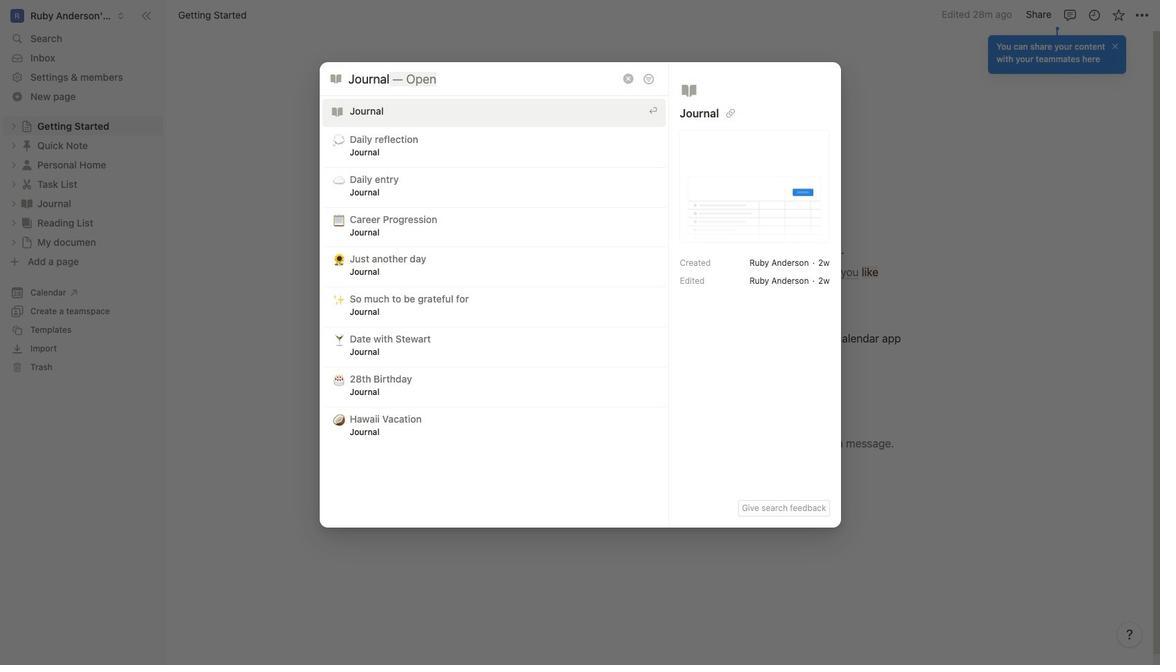 Task type: locate. For each thing, give the bounding box(es) containing it.
0 horizontal spatial button to toggle the filter bar image
[[643, 73, 655, 85]]

🎂 image
[[333, 372, 345, 387]]

0 vertical spatial button to toggle the filter bar image
[[643, 73, 655, 85]]

✨ image
[[333, 292, 345, 308]]

📋 image
[[333, 212, 345, 228]]

close sidebar image
[[141, 10, 152, 21]]

button to toggle the filter bar image
[[643, 73, 655, 85], [726, 108, 736, 118]]

1 horizontal spatial button to toggle the filter bar image
[[726, 108, 736, 118]]

1 vertical spatial button to toggle the filter bar image
[[726, 108, 736, 118]]

comments image
[[1064, 8, 1077, 22]]

👋 image
[[417, 152, 430, 170]]

💭 image
[[333, 132, 345, 148]]



Task type: describe. For each thing, give the bounding box(es) containing it.
🥥 image
[[333, 411, 345, 427]]

🍸 image
[[333, 332, 345, 347]]

☁️ image
[[333, 172, 345, 188]]

Search Ruby Anderson's Notion… text field
[[349, 69, 620, 88]]

favorite image
[[1112, 8, 1126, 22]]

🌻 image
[[333, 252, 345, 268]]

updates image
[[1088, 8, 1102, 22]]



Task type: vqa. For each thing, say whether or not it's contained in the screenshot.
2nd Open icon from the bottom of the page
no



